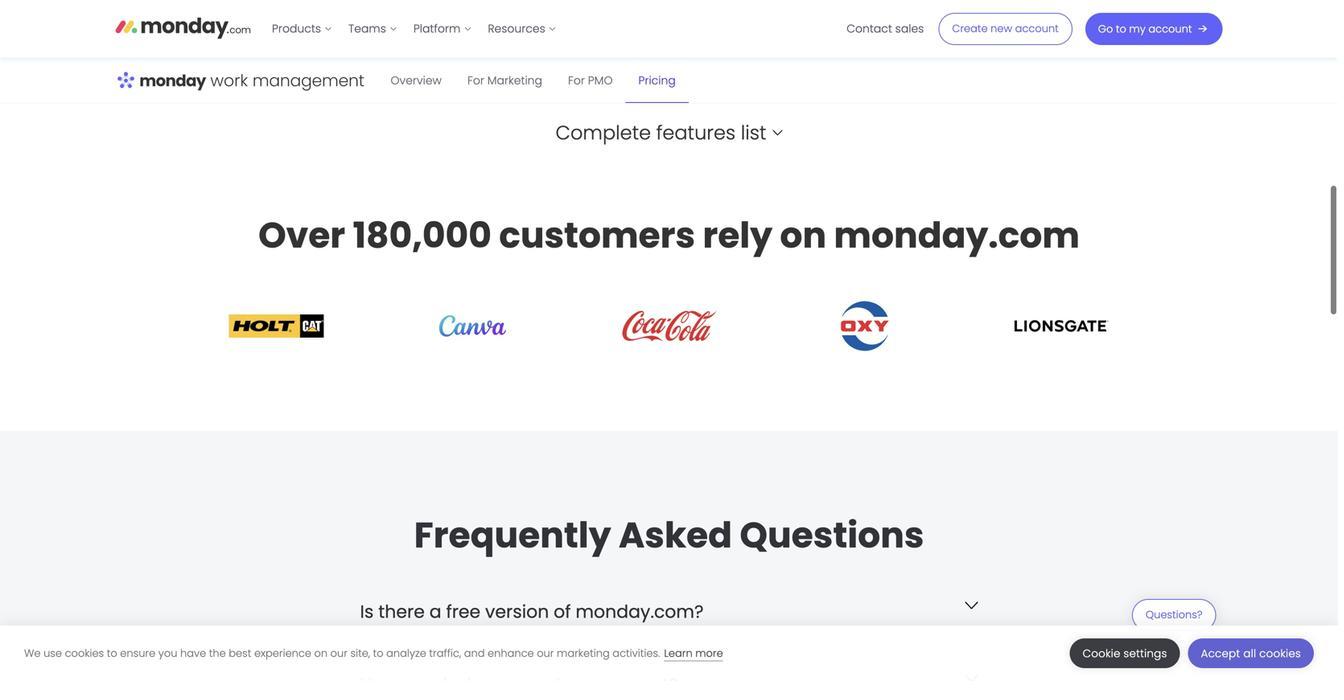 Task type: describe. For each thing, give the bounding box(es) containing it.
that for create a dashboard that combines 50 boards
[[1112, 24, 1134, 39]]

platform
[[414, 21, 461, 37]]

have
[[180, 647, 206, 661]]

monday.com work management image
[[116, 59, 365, 104]]

resources link
[[480, 16, 565, 42]]

monday.com?
[[576, 600, 704, 625]]

marketing
[[557, 647, 610, 661]]

is there a free version of monday.com? button
[[347, 573, 991, 645]]

a for 50
[[1039, 24, 1046, 39]]

account inside button
[[1149, 22, 1193, 36]]

frequently asked questions
[[414, 511, 924, 561]]

contact
[[847, 21, 893, 37]]

all
[[1244, 647, 1257, 662]]

list
[[741, 119, 767, 146]]

overview
[[391, 73, 442, 89]]

use
[[44, 647, 62, 661]]

is there a free version of monday.com?
[[360, 600, 704, 625]]

cookie
[[1083, 647, 1121, 662]]

learn more link
[[664, 647, 723, 662]]

1 our from the left
[[331, 647, 348, 661]]

create new account
[[953, 21, 1059, 36]]

2 our from the left
[[537, 647, 554, 661]]

complete
[[556, 119, 651, 146]]

cookies for use
[[65, 647, 104, 661]]

traffic,
[[429, 647, 461, 661]]

the
[[209, 647, 226, 661]]

enhance
[[488, 647, 534, 661]]

180,000
[[353, 211, 492, 260]]

create new account button
[[939, 13, 1073, 45]]

version
[[485, 600, 549, 625]]

settings
[[1124, 647, 1168, 662]]

cookie settings
[[1083, 647, 1168, 662]]

boards for 50
[[1072, 36, 1110, 51]]

1 horizontal spatial on
[[780, 211, 827, 260]]

questions
[[740, 511, 924, 561]]

features
[[657, 119, 736, 146]]

analyze
[[387, 647, 426, 661]]

for for for pmo
[[568, 73, 585, 89]]

0 horizontal spatial to
[[107, 647, 117, 661]]

is
[[360, 600, 374, 625]]

a inside dropdown button
[[430, 600, 442, 625]]

for pmo link
[[555, 59, 626, 103]]

coca cola image
[[622, 300, 717, 352]]

cookie settings button
[[1070, 639, 1181, 669]]

1 horizontal spatial to
[[373, 647, 384, 661]]

10
[[849, 27, 859, 42]]

ensure
[[120, 647, 156, 661]]

boards for 10
[[862, 27, 901, 42]]

dashboard for 10
[[843, 14, 903, 29]]

oxy image
[[837, 299, 895, 354]]

over
[[258, 211, 345, 260]]

there
[[379, 600, 425, 625]]

for marketing link
[[455, 59, 555, 103]]

canva image
[[425, 315, 520, 337]]

combines for create a dashboard that combines 50 boards
[[999, 36, 1052, 51]]



Task type: locate. For each thing, give the bounding box(es) containing it.
1 horizontal spatial combines
[[999, 36, 1052, 51]]

boards down 'go'
[[1072, 36, 1110, 51]]

create left 10
[[793, 14, 830, 29]]

info copy image for create a dashboard that combines 50 boards
[[1152, 25, 1164, 38]]

for marketing
[[468, 73, 543, 89]]

more
[[696, 647, 723, 661]]

account right my
[[1149, 22, 1193, 36]]

lionsgate image
[[1015, 314, 1110, 338]]

for for for marketing
[[468, 73, 485, 89]]

0 horizontal spatial for
[[468, 73, 485, 89]]

account inside 'button'
[[1016, 21, 1059, 36]]

boards
[[862, 27, 901, 42], [1072, 36, 1110, 51]]

on right experience
[[314, 647, 328, 661]]

1 for from the left
[[468, 73, 485, 89]]

cookies inside button
[[1260, 647, 1302, 662]]

go
[[1099, 22, 1114, 36]]

0 horizontal spatial on
[[314, 647, 328, 661]]

overview link
[[378, 59, 455, 103]]

create left 50
[[999, 24, 1036, 39]]

rely
[[703, 211, 773, 260]]

contact sales
[[847, 21, 924, 37]]

0 horizontal spatial cookies
[[65, 647, 104, 661]]

cookies right the all
[[1260, 647, 1302, 662]]

our
[[331, 647, 348, 661], [537, 647, 554, 661]]

my
[[1130, 22, 1146, 36]]

teams link
[[340, 16, 406, 42]]

2 horizontal spatial to
[[1116, 22, 1127, 36]]

to
[[1116, 22, 1127, 36], [107, 647, 117, 661], [373, 647, 384, 661]]

dialog containing cookie settings
[[0, 626, 1339, 682]]

frequently
[[414, 511, 611, 561]]

for inside "link"
[[468, 73, 485, 89]]

monday.com logo image
[[116, 11, 251, 44]]

holtcat image
[[229, 315, 324, 338]]

create for create a dashboard that combines 50 boards
[[999, 24, 1036, 39]]

dashboard
[[843, 14, 903, 29], [1049, 24, 1109, 39]]

1 cookies from the left
[[65, 647, 104, 661]]

account
[[1016, 21, 1059, 36], [1149, 22, 1193, 36]]

and
[[464, 647, 485, 661]]

create inside create a dashboard that combines 10 boards
[[793, 14, 830, 29]]

pmo
[[588, 73, 613, 89]]

0 horizontal spatial that
[[906, 14, 928, 29]]

new
[[991, 21, 1013, 36]]

dashboard for 50
[[1049, 24, 1109, 39]]

marketing
[[488, 73, 543, 89]]

0 horizontal spatial dashboard
[[843, 14, 903, 29]]

our left site,
[[331, 647, 348, 661]]

accept all cookies button
[[1189, 639, 1315, 669]]

to right 'go'
[[1116, 22, 1127, 36]]

info copy image for create a dashboard that combines 10 boards
[[945, 15, 958, 28]]

2 for from the left
[[568, 73, 585, 89]]

our right enhance
[[537, 647, 554, 661]]

main element
[[264, 0, 1223, 58]]

info copy image
[[945, 15, 958, 28], [1152, 25, 1164, 38]]

boards inside create a dashboard that combines 10 boards
[[862, 27, 901, 42]]

questions?
[[1146, 608, 1203, 623]]

boards right 10
[[862, 27, 901, 42]]

0 horizontal spatial boards
[[862, 27, 901, 42]]

dashboard inside create a dashboard that combines 10 boards
[[843, 14, 903, 29]]

pricing link
[[626, 59, 689, 103]]

for left "marketing"
[[468, 73, 485, 89]]

of
[[554, 600, 571, 625]]

pricing
[[639, 73, 676, 89]]

2 cookies from the left
[[1260, 647, 1302, 662]]

that inside create a dashboard that combines 10 boards
[[906, 14, 928, 29]]

create inside 'button'
[[953, 21, 988, 36]]

to left ensure
[[107, 647, 117, 661]]

create a dashboard that combines 50 boards
[[999, 24, 1134, 51]]

boards inside "create a dashboard that combines 50 boards"
[[1072, 36, 1110, 51]]

we use cookies to ensure you have the best experience on our site, to analyze traffic, and enhance our marketing activities. learn more
[[24, 647, 723, 661]]

resources
[[488, 21, 546, 37]]

to right site,
[[373, 647, 384, 661]]

a
[[833, 14, 840, 29], [1039, 24, 1046, 39], [430, 600, 442, 625]]

0 horizontal spatial a
[[430, 600, 442, 625]]

teams
[[349, 21, 386, 37]]

go to my account button
[[1086, 13, 1223, 45]]

customers
[[499, 211, 696, 260]]

a for 10
[[833, 14, 840, 29]]

on right the rely
[[780, 211, 827, 260]]

a left free
[[430, 600, 442, 625]]

0 vertical spatial on
[[780, 211, 827, 260]]

for pmo
[[568, 73, 613, 89]]

contact sales link
[[839, 16, 932, 42]]

combines left 10
[[793, 27, 846, 42]]

1 vertical spatial on
[[314, 647, 328, 661]]

a left 50
[[1039, 24, 1046, 39]]

2 horizontal spatial a
[[1039, 24, 1046, 39]]

that for create a dashboard that combines 10 boards
[[906, 14, 928, 29]]

cookies
[[65, 647, 104, 661], [1260, 647, 1302, 662]]

0 horizontal spatial info copy image
[[945, 15, 958, 28]]

you
[[158, 647, 177, 661]]

a inside create a dashboard that combines 10 boards
[[833, 14, 840, 29]]

learn
[[664, 647, 693, 661]]

to inside button
[[1116, 22, 1127, 36]]

list containing products
[[264, 0, 565, 58]]

create inside "create a dashboard that combines 50 boards"
[[999, 24, 1036, 39]]

cookies right use
[[65, 647, 104, 661]]

products link
[[264, 16, 340, 42]]

free
[[446, 600, 481, 625]]

1 horizontal spatial dashboard
[[1049, 24, 1109, 39]]

create
[[793, 14, 830, 29], [953, 21, 988, 36], [999, 24, 1036, 39]]

50
[[1055, 36, 1069, 51]]

that
[[906, 14, 928, 29], [1112, 24, 1134, 39]]

monday.com
[[834, 211, 1080, 260]]

1 horizontal spatial a
[[833, 14, 840, 29]]

create left new
[[953, 21, 988, 36]]

asked
[[619, 511, 733, 561]]

1 horizontal spatial our
[[537, 647, 554, 661]]

over 180,000 customers rely on monday.com
[[258, 211, 1080, 260]]

for
[[468, 73, 485, 89], [568, 73, 585, 89]]

1 horizontal spatial boards
[[1072, 36, 1110, 51]]

on inside "dialog"
[[314, 647, 328, 661]]

sales
[[896, 21, 924, 37]]

dashboard inside "create a dashboard that combines 50 boards"
[[1049, 24, 1109, 39]]

dialog
[[0, 626, 1339, 682]]

accept
[[1202, 647, 1241, 662]]

info copy image right my
[[1152, 25, 1164, 38]]

list
[[264, 0, 565, 58]]

activities.
[[613, 647, 660, 661]]

2 horizontal spatial create
[[999, 24, 1036, 39]]

cookies for all
[[1260, 647, 1302, 662]]

combines inside create a dashboard that combines 10 boards
[[793, 27, 846, 42]]

on
[[780, 211, 827, 260], [314, 647, 328, 661]]

1 horizontal spatial cookies
[[1260, 647, 1302, 662]]

1 horizontal spatial create
[[953, 21, 988, 36]]

products
[[272, 21, 321, 37]]

a left 10
[[833, 14, 840, 29]]

best
[[229, 647, 251, 661]]

combines
[[793, 27, 846, 42], [999, 36, 1052, 51]]

0 horizontal spatial create
[[793, 14, 830, 29]]

account up 50
[[1016, 21, 1059, 36]]

create for create a dashboard that combines 10 boards
[[793, 14, 830, 29]]

create a dashboard that combines 10 boards
[[793, 14, 928, 42]]

1 horizontal spatial for
[[568, 73, 585, 89]]

create for create new account
[[953, 21, 988, 36]]

we
[[24, 647, 41, 661]]

accept all cookies
[[1202, 647, 1302, 662]]

1 horizontal spatial info copy image
[[1152, 25, 1164, 38]]

for left pmo
[[568, 73, 585, 89]]

0 horizontal spatial our
[[331, 647, 348, 661]]

1 horizontal spatial account
[[1149, 22, 1193, 36]]

info copy image right sales
[[945, 15, 958, 28]]

combines inside "create a dashboard that combines 50 boards"
[[999, 36, 1052, 51]]

0 horizontal spatial account
[[1016, 21, 1059, 36]]

combines down create new account
[[999, 36, 1052, 51]]

go to my account
[[1099, 22, 1193, 36]]

0 horizontal spatial combines
[[793, 27, 846, 42]]

that inside "create a dashboard that combines 50 boards"
[[1112, 24, 1134, 39]]

experience
[[254, 647, 311, 661]]

questions? button
[[1132, 600, 1217, 642]]

combines for create a dashboard that combines 10 boards
[[793, 27, 846, 42]]

platform link
[[406, 16, 480, 42]]

a inside "create a dashboard that combines 50 boards"
[[1039, 24, 1046, 39]]

site,
[[351, 647, 370, 661]]

1 horizontal spatial that
[[1112, 24, 1134, 39]]

complete features list
[[556, 119, 767, 146]]



Task type: vqa. For each thing, say whether or not it's contained in the screenshot.
project
no



